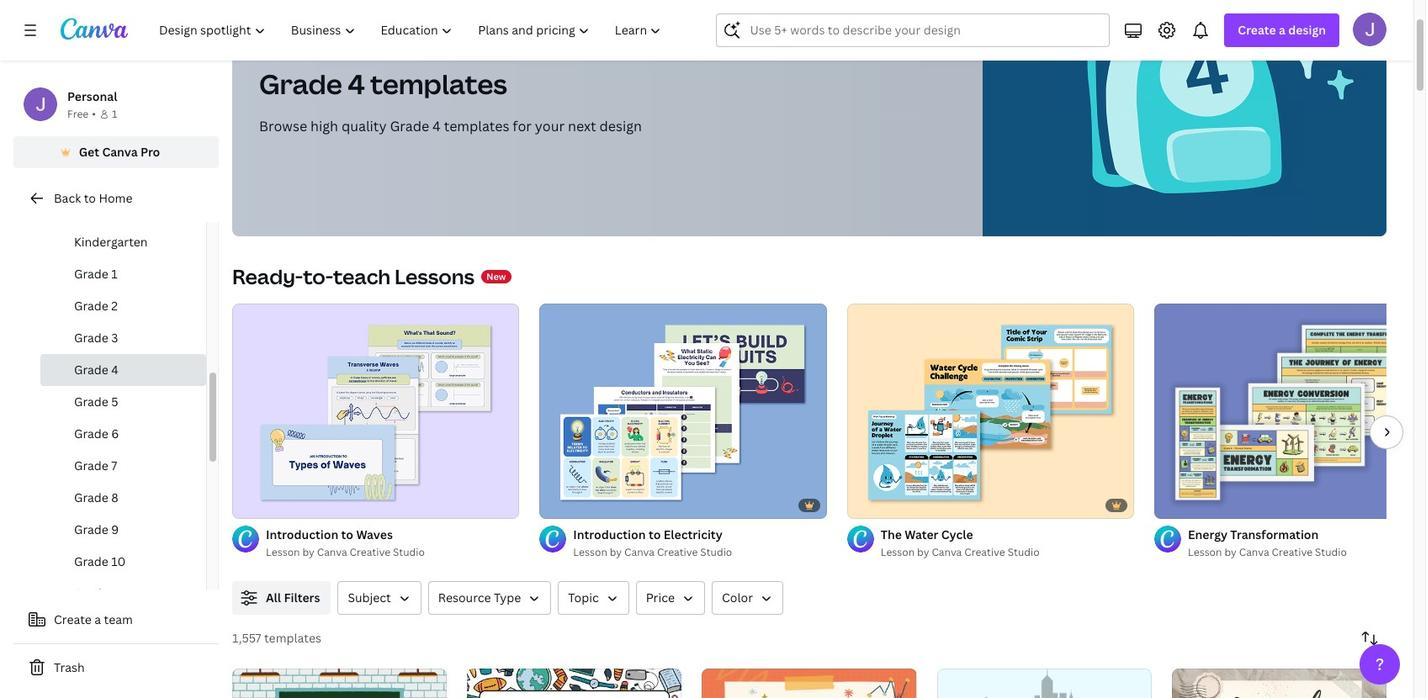 Task type: describe. For each thing, give the bounding box(es) containing it.
lessons
[[395, 263, 475, 290]]

8
[[111, 490, 118, 506]]

studio for cycle
[[1008, 545, 1040, 560]]

by inside energy transformation lesson by canva creative studio
[[1225, 545, 1237, 560]]

home
[[99, 190, 133, 206]]

3
[[111, 330, 118, 346]]

grade 6
[[74, 426, 119, 442]]

grade for grade 5
[[74, 394, 108, 410]]

for
[[513, 117, 532, 135]]

class agenda presentation in white pink and blue doodle style image
[[467, 669, 682, 698]]

price
[[646, 590, 675, 606]]

resource type button
[[428, 581, 551, 615]]

canva for the water cycle
[[932, 545, 962, 560]]

team
[[104, 612, 133, 628]]

pre-
[[74, 202, 98, 218]]

back to home link
[[13, 182, 219, 215]]

price button
[[636, 581, 705, 615]]

pre-school
[[74, 202, 135, 218]]

lesson for introduction to waves
[[266, 545, 300, 560]]

9
[[111, 522, 119, 538]]

grade for grade 11
[[74, 586, 108, 602]]

cycle
[[941, 527, 973, 543]]

•
[[92, 107, 96, 121]]

lesson by canva creative studio link for the water cycle
[[881, 544, 1134, 561]]

design inside dropdown button
[[1289, 22, 1326, 38]]

all filters button
[[232, 581, 331, 615]]

7
[[111, 458, 117, 474]]

ready-
[[232, 263, 303, 290]]

create a team button
[[13, 603, 219, 637]]

lesson for the water cycle
[[881, 545, 915, 560]]

grade 9
[[74, 522, 119, 538]]

canva for introduction to electricity
[[624, 545, 655, 560]]

grade 1
[[74, 266, 118, 282]]

browse high quality grade 4 templates for your next design
[[259, 117, 642, 135]]

jacob simon image
[[1353, 13, 1387, 46]]

2
[[111, 298, 118, 314]]

grade 9 link
[[40, 514, 206, 546]]

color button
[[712, 581, 783, 615]]

a for design
[[1279, 22, 1286, 38]]

color
[[722, 590, 753, 606]]

your
[[535, 117, 565, 135]]

4 for grade 4 templates
[[348, 66, 365, 102]]

1 inside grade 1 link
[[111, 266, 118, 282]]

new
[[486, 270, 506, 283]]

10
[[111, 554, 126, 570]]

grade for grade 10
[[74, 554, 108, 570]]

next
[[568, 117, 596, 135]]

free •
[[67, 107, 96, 121]]

studio inside energy transformation lesson by canva creative studio
[[1315, 545, 1347, 560]]

0 vertical spatial templates
[[370, 66, 507, 102]]

introduction to waves lesson by canva creative studio
[[266, 527, 425, 560]]

1,557 templates
[[232, 630, 321, 646]]

6
[[111, 426, 119, 442]]

filters
[[284, 590, 320, 606]]

creative for waves
[[350, 545, 391, 560]]

waves
[[356, 527, 393, 543]]

back to home
[[54, 190, 133, 206]]

type
[[494, 590, 521, 606]]

transformation
[[1231, 527, 1319, 543]]

grade for grade 4 templates
[[259, 66, 342, 102]]

1 vertical spatial templates
[[444, 117, 509, 135]]

free
[[67, 107, 89, 121]]

the philippines infographic in blue white minimalist style image
[[937, 669, 1152, 698]]

a for team
[[94, 612, 101, 628]]

grade 6 link
[[40, 418, 206, 450]]

creative inside energy transformation lesson by canva creative studio
[[1272, 545, 1313, 560]]

teach
[[333, 263, 391, 290]]

grade 10
[[74, 554, 126, 570]]

1,557
[[232, 630, 261, 646]]

pro
[[141, 144, 160, 160]]

get canva pro
[[79, 144, 160, 160]]

get canva pro button
[[13, 136, 219, 168]]

subject button
[[338, 581, 421, 615]]

grade 4
[[74, 362, 119, 378]]

creative for cycle
[[965, 545, 1005, 560]]

introduction to electricity lesson by canva creative studio
[[573, 527, 732, 560]]

resource type
[[438, 590, 521, 606]]

create for create a design
[[1238, 22, 1276, 38]]

grade 11 link
[[40, 578, 206, 610]]



Task type: vqa. For each thing, say whether or not it's contained in the screenshot.
4th the Creative
yes



Task type: locate. For each thing, give the bounding box(es) containing it.
0 vertical spatial design
[[1289, 22, 1326, 38]]

1 horizontal spatial 4
[[348, 66, 365, 102]]

lesson up topic
[[573, 545, 607, 560]]

grade 3
[[74, 330, 118, 346]]

introduction to electricity link
[[573, 526, 827, 544]]

1 vertical spatial a
[[94, 612, 101, 628]]

grade inside grade 2 link
[[74, 298, 108, 314]]

grade left 2
[[74, 298, 108, 314]]

a inside button
[[94, 612, 101, 628]]

grade left 9
[[74, 522, 108, 538]]

templates
[[370, 66, 507, 102], [444, 117, 509, 135], [264, 630, 321, 646]]

grade for grade 9
[[74, 522, 108, 538]]

grade inside 'grade 7' 'link'
[[74, 458, 108, 474]]

introduction to waves image
[[232, 304, 519, 519]]

Search search field
[[750, 14, 1099, 46]]

to left waves
[[341, 527, 353, 543]]

lesson up all filters button
[[266, 545, 300, 560]]

create a team
[[54, 612, 133, 628]]

canva for introduction to waves
[[317, 545, 347, 560]]

by for electricity
[[610, 545, 622, 560]]

studio down introduction to electricity link on the bottom
[[700, 545, 732, 560]]

grade 1 link
[[40, 258, 206, 290]]

lesson inside introduction to waves lesson by canva creative studio
[[266, 545, 300, 560]]

3 creative from the left
[[965, 545, 1005, 560]]

3 lesson from the left
[[881, 545, 915, 560]]

studio down 'energy transformation' link
[[1315, 545, 1347, 560]]

by down the water
[[917, 545, 929, 560]]

grade left the 8
[[74, 490, 108, 506]]

to-
[[303, 263, 333, 290]]

water
[[905, 527, 939, 543]]

to inside introduction to waves lesson by canva creative studio
[[341, 527, 353, 543]]

electricity
[[664, 527, 723, 543]]

1 creative from the left
[[350, 545, 391, 560]]

templates down all filters
[[264, 630, 321, 646]]

get
[[79, 144, 99, 160]]

4 lesson by canva creative studio link from the left
[[1188, 544, 1426, 561]]

grade left 5
[[74, 394, 108, 410]]

grade inside the grade 8 link
[[74, 490, 108, 506]]

grade 5 link
[[40, 386, 206, 418]]

creative down 'energy transformation' link
[[1272, 545, 1313, 560]]

the water cycle lesson by canva creative studio
[[881, 527, 1040, 560]]

energy transformation link
[[1188, 526, 1426, 544]]

1 lesson by canva creative studio link from the left
[[266, 544, 519, 561]]

introduction inside introduction to waves lesson by canva creative studio
[[266, 527, 338, 543]]

to
[[84, 190, 96, 206], [341, 527, 353, 543], [649, 527, 661, 543]]

create for create a team
[[54, 612, 92, 628]]

2 vertical spatial 4
[[111, 362, 119, 378]]

3 lesson by canva creative studio link from the left
[[881, 544, 1134, 561]]

back
[[54, 190, 81, 206]]

grade inside grade 1 link
[[74, 266, 108, 282]]

pre-school link
[[40, 194, 206, 226]]

2 by from the left
[[610, 545, 622, 560]]

0 horizontal spatial introduction
[[266, 527, 338, 543]]

creative for electricity
[[657, 545, 698, 560]]

1 vertical spatial design
[[600, 117, 642, 135]]

browse
[[259, 117, 307, 135]]

lesson inside energy transformation lesson by canva creative studio
[[1188, 545, 1222, 560]]

grade 11
[[74, 586, 124, 602]]

create a design button
[[1225, 13, 1340, 47]]

all
[[266, 590, 281, 606]]

to for waves
[[341, 527, 353, 543]]

grade 10 link
[[40, 546, 206, 578]]

energy transformation lesson by canva creative studio
[[1188, 527, 1347, 560]]

grade for grade 7
[[74, 458, 108, 474]]

4 lesson from the left
[[1188, 545, 1222, 560]]

canva
[[102, 144, 138, 160], [317, 545, 347, 560], [624, 545, 655, 560], [932, 545, 962, 560], [1239, 545, 1270, 560]]

canva up filters
[[317, 545, 347, 560]]

1 vertical spatial 4
[[433, 117, 441, 135]]

grade inside grade 9 link
[[74, 522, 108, 538]]

grade right "quality"
[[390, 117, 429, 135]]

grade for grade 4
[[74, 362, 108, 378]]

grade 8
[[74, 490, 118, 506]]

ready-to-teach lessons
[[232, 263, 475, 290]]

lesson inside the water cycle lesson by canva creative studio
[[881, 545, 915, 560]]

canva inside introduction to waves lesson by canva creative studio
[[317, 545, 347, 560]]

grade inside grade 3 link
[[74, 330, 108, 346]]

grade left the 7
[[74, 458, 108, 474]]

to right back
[[84, 190, 96, 206]]

to left electricity
[[649, 527, 661, 543]]

2 1 from the top
[[111, 266, 118, 282]]

lesson by canva creative studio link down waves
[[266, 544, 519, 561]]

trash
[[54, 660, 85, 676]]

0 horizontal spatial design
[[600, 117, 642, 135]]

grade inside grade 11 link
[[74, 586, 108, 602]]

studio down the introduction to waves link on the left bottom of page
[[393, 545, 425, 560]]

to for electricity
[[649, 527, 661, 543]]

0 vertical spatial 4
[[348, 66, 365, 102]]

grade for grade 2
[[74, 298, 108, 314]]

1 vertical spatial 1
[[111, 266, 118, 282]]

1 1 from the top
[[112, 107, 117, 121]]

by inside the water cycle lesson by canva creative studio
[[917, 545, 929, 560]]

grade inside grade 10 link
[[74, 554, 108, 570]]

lesson down the
[[881, 545, 915, 560]]

4 up 5
[[111, 362, 119, 378]]

lesson by canva creative studio link down transformation on the right of page
[[1188, 544, 1426, 561]]

by up topic button
[[610, 545, 622, 560]]

2 vertical spatial templates
[[264, 630, 321, 646]]

Sort by button
[[1353, 622, 1387, 656]]

kindergarten link
[[40, 226, 206, 258]]

1 horizontal spatial create
[[1238, 22, 1276, 38]]

introduction for introduction to electricity
[[573, 527, 646, 543]]

create a design
[[1238, 22, 1326, 38]]

grade 5
[[74, 394, 118, 410]]

0 horizontal spatial to
[[84, 190, 96, 206]]

introduction to waves link
[[266, 526, 519, 544]]

1
[[112, 107, 117, 121], [111, 266, 118, 282]]

studio
[[393, 545, 425, 560], [700, 545, 732, 560], [1008, 545, 1040, 560], [1315, 545, 1347, 560]]

2 introduction from the left
[[573, 527, 646, 543]]

canva inside the water cycle lesson by canva creative studio
[[932, 545, 962, 560]]

4 by from the left
[[1225, 545, 1237, 560]]

grade for grade 6
[[74, 426, 108, 442]]

4 down grade 4 templates
[[433, 117, 441, 135]]

1 right •
[[112, 107, 117, 121]]

studio for electricity
[[700, 545, 732, 560]]

3 by from the left
[[917, 545, 929, 560]]

by
[[302, 545, 315, 560], [610, 545, 622, 560], [917, 545, 929, 560], [1225, 545, 1237, 560]]

resource
[[438, 590, 491, 606]]

the
[[881, 527, 902, 543]]

grade 7 link
[[40, 450, 206, 482]]

grade left 3
[[74, 330, 108, 346]]

grade up 'browse'
[[259, 66, 342, 102]]

lesson by canva creative studio link for energy transformation
[[1188, 544, 1426, 561]]

grade for grade 1
[[74, 266, 108, 282]]

a
[[1279, 22, 1286, 38], [94, 612, 101, 628]]

grade 4 templates
[[259, 66, 507, 102]]

11
[[111, 586, 124, 602]]

introduction for introduction to waves
[[266, 527, 338, 543]]

templates left "for"
[[444, 117, 509, 135]]

1 horizontal spatial design
[[1289, 22, 1326, 38]]

1 horizontal spatial a
[[1279, 22, 1286, 38]]

kindergarten
[[74, 234, 148, 250]]

2 horizontal spatial to
[[649, 527, 661, 543]]

grade for grade 8
[[74, 490, 108, 506]]

1 by from the left
[[302, 545, 315, 560]]

2 lesson by canva creative studio link from the left
[[573, 544, 827, 561]]

a inside dropdown button
[[1279, 22, 1286, 38]]

3 studio from the left
[[1008, 545, 1040, 560]]

grade 2
[[74, 298, 118, 314]]

creative inside the water cycle lesson by canva creative studio
[[965, 545, 1005, 560]]

4 for grade 4
[[111, 362, 119, 378]]

studio down the water cycle link
[[1008, 545, 1040, 560]]

grade 8 link
[[40, 482, 206, 514]]

grade up grade 2
[[74, 266, 108, 282]]

studio inside the water cycle lesson by canva creative studio
[[1008, 545, 1040, 560]]

design right the next
[[600, 117, 642, 135]]

create
[[1238, 22, 1276, 38], [54, 612, 92, 628]]

4 creative from the left
[[1272, 545, 1313, 560]]

school
[[98, 202, 135, 218]]

1 up 2
[[111, 266, 118, 282]]

the water cycle image
[[847, 304, 1134, 519]]

canva inside get canva pro button
[[102, 144, 138, 160]]

the water cycle link
[[881, 526, 1134, 544]]

4 studio from the left
[[1315, 545, 1347, 560]]

studio inside the introduction to electricity lesson by canva creative studio
[[700, 545, 732, 560]]

to inside the introduction to electricity lesson by canva creative studio
[[649, 527, 661, 543]]

lesson down energy
[[1188, 545, 1222, 560]]

5
[[111, 394, 118, 410]]

2 studio from the left
[[700, 545, 732, 560]]

creative down waves
[[350, 545, 391, 560]]

create inside dropdown button
[[1238, 22, 1276, 38]]

lesson by canva creative studio link down electricity
[[573, 544, 827, 561]]

to for home
[[84, 190, 96, 206]]

2 lesson from the left
[[573, 545, 607, 560]]

None search field
[[716, 13, 1110, 47]]

creative down the water cycle link
[[965, 545, 1005, 560]]

canva down cycle
[[932, 545, 962, 560]]

trash link
[[13, 651, 219, 685]]

by for cycle
[[917, 545, 929, 560]]

lesson by canva creative studio link down cycle
[[881, 544, 1134, 561]]

creative down electricity
[[657, 545, 698, 560]]

by for waves
[[302, 545, 315, 560]]

lesson
[[266, 545, 300, 560], [573, 545, 607, 560], [881, 545, 915, 560], [1188, 545, 1222, 560]]

introduction inside the introduction to electricity lesson by canva creative studio
[[573, 527, 646, 543]]

canva up price on the left bottom of page
[[624, 545, 655, 560]]

introduction
[[266, 527, 338, 543], [573, 527, 646, 543]]

grade inside grade 5 "link"
[[74, 394, 108, 410]]

by inside the introduction to electricity lesson by canva creative studio
[[610, 545, 622, 560]]

lesson by canva creative studio link for introduction to electricity
[[573, 544, 827, 561]]

topic
[[568, 590, 599, 606]]

personal
[[67, 88, 117, 104]]

grade 7
[[74, 458, 117, 474]]

grade
[[259, 66, 342, 102], [390, 117, 429, 135], [74, 266, 108, 282], [74, 298, 108, 314], [74, 330, 108, 346], [74, 362, 108, 378], [74, 394, 108, 410], [74, 426, 108, 442], [74, 458, 108, 474], [74, 490, 108, 506], [74, 522, 108, 538], [74, 554, 108, 570], [74, 586, 108, 602]]

grade for grade 3
[[74, 330, 108, 346]]

by down energy
[[1225, 545, 1237, 560]]

high
[[311, 117, 338, 135]]

grade down grade 3
[[74, 362, 108, 378]]

introduction to geography education presentation in a brown and beige scrapbook style image
[[1172, 669, 1387, 698]]

creative
[[350, 545, 391, 560], [657, 545, 698, 560], [965, 545, 1005, 560], [1272, 545, 1313, 560]]

1 studio from the left
[[393, 545, 425, 560]]

subject
[[348, 590, 391, 606]]

topic button
[[558, 581, 629, 615]]

1 horizontal spatial to
[[341, 527, 353, 543]]

2 horizontal spatial 4
[[433, 117, 441, 135]]

2 creative from the left
[[657, 545, 698, 560]]

create inside button
[[54, 612, 92, 628]]

design
[[1289, 22, 1326, 38], [600, 117, 642, 135]]

studio inside introduction to waves lesson by canva creative studio
[[393, 545, 425, 560]]

design left jacob simon icon
[[1289, 22, 1326, 38]]

1 introduction from the left
[[266, 527, 338, 543]]

energy
[[1188, 527, 1228, 543]]

grade left the 10
[[74, 554, 108, 570]]

canva left pro
[[102, 144, 138, 160]]

lesson for introduction to electricity
[[573, 545, 607, 560]]

studio for waves
[[393, 545, 425, 560]]

introduction up topic button
[[573, 527, 646, 543]]

introduction to electricity image
[[540, 304, 827, 519]]

grade left 6
[[74, 426, 108, 442]]

1 horizontal spatial introduction
[[573, 527, 646, 543]]

0 vertical spatial create
[[1238, 22, 1276, 38]]

0 horizontal spatial 4
[[111, 362, 119, 378]]

1 lesson from the left
[[266, 545, 300, 560]]

by inside introduction to waves lesson by canva creative studio
[[302, 545, 315, 560]]

0 horizontal spatial create
[[54, 612, 92, 628]]

quality
[[342, 117, 387, 135]]

creative inside introduction to waves lesson by canva creative studio
[[350, 545, 391, 560]]

creative inside the introduction to electricity lesson by canva creative studio
[[657, 545, 698, 560]]

introduction up filters
[[266, 527, 338, 543]]

grade 2 link
[[40, 290, 206, 322]]

lesson inside the introduction to electricity lesson by canva creative studio
[[573, 545, 607, 560]]

4
[[348, 66, 365, 102], [433, 117, 441, 135], [111, 362, 119, 378]]

top level navigation element
[[148, 13, 676, 47]]

grade 3 link
[[40, 322, 206, 354]]

all filters
[[266, 590, 320, 606]]

grade inside the grade 6 link
[[74, 426, 108, 442]]

lesson by canva creative studio link for introduction to waves
[[266, 544, 519, 561]]

templates up browse high quality grade 4 templates for your next design
[[370, 66, 507, 102]]

0 vertical spatial 1
[[112, 107, 117, 121]]

canva inside the introduction to electricity lesson by canva creative studio
[[624, 545, 655, 560]]

1 vertical spatial create
[[54, 612, 92, 628]]

canva down transformation on the right of page
[[1239, 545, 1270, 560]]

grade up create a team on the left of page
[[74, 586, 108, 602]]

canva inside energy transformation lesson by canva creative studio
[[1239, 545, 1270, 560]]

energy transformation image
[[1155, 304, 1426, 519]]

0 vertical spatial a
[[1279, 22, 1286, 38]]

4 up "quality"
[[348, 66, 365, 102]]

0 horizontal spatial a
[[94, 612, 101, 628]]

by up filters
[[302, 545, 315, 560]]



